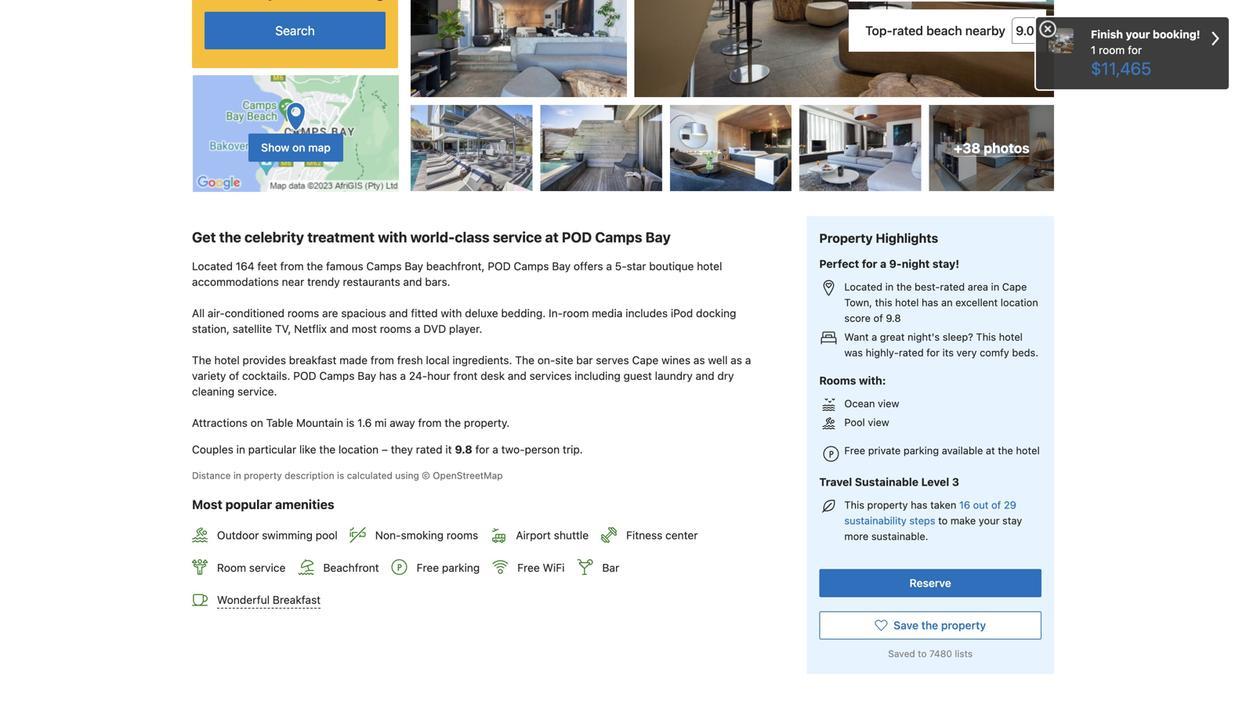 Task type: describe. For each thing, give the bounding box(es) containing it.
1 vertical spatial from
[[371, 354, 394, 367]]

pool view
[[844, 416, 889, 428]]

16 out of 29 sustainability steps
[[844, 499, 1016, 527]]

non-smoking rooms
[[375, 529, 478, 542]]

player.
[[449, 323, 482, 336]]

1 vertical spatial service
[[249, 561, 286, 574]]

of inside located 164 feet from the famous camps bay beachfront, pod camps bay offers a 5-star boutique hotel accommodations near trendy restaurants and bars. all air-conditioned rooms are spacious and fitted with deluxe bedding. in-room media includes ipod docking station, satellite tv, netflix and most rooms a dvd player. the hotel provides breakfast made from fresh local ingredients. the on-site bar serves cape wines as well as a variety of cocktails. pod camps bay has a 24-hour front desk and services including guest laundry and dry cleaning service. attractions on table mountain is 1.6 mi away from the property.
[[229, 370, 239, 383]]

popular
[[225, 497, 272, 512]]

ocean view
[[844, 398, 899, 409]]

1 horizontal spatial property
[[867, 499, 908, 511]]

search section
[[186, 0, 404, 193]]

top-
[[865, 23, 892, 38]]

smoking
[[401, 529, 444, 542]]

+38
[[954, 140, 981, 156]]

media
[[592, 307, 623, 320]]

0 horizontal spatial rooms
[[287, 307, 319, 320]]

top-rated beach nearby element
[[857, 21, 1005, 40]]

has inside located in the best-rated area in cape town, this hotel has an excellent location score of 9.8
[[922, 296, 938, 308]]

room inside finish your booking! 1 room for $11,465
[[1099, 43, 1125, 56]]

with inside located 164 feet from the famous camps bay beachfront, pod camps bay offers a 5-star boutique hotel accommodations near trendy restaurants and bars. all air-conditioned rooms are spacious and fitted with deluxe bedding. in-room media includes ipod docking station, satellite tv, netflix and most rooms a dvd player. the hotel provides breakfast made from fresh local ingredients. the on-site bar serves cape wines as well as a variety of cocktails. pod camps bay has a 24-hour front desk and services including guest laundry and dry cleaning service. attractions on table mountain is 1.6 mi away from the property.
[[441, 307, 462, 320]]

airport
[[516, 529, 551, 542]]

located for located in the best-rated area in cape town, this hotel has an excellent location score of 9.8
[[844, 281, 882, 293]]

the up trendy
[[307, 260, 323, 273]]

©
[[422, 470, 430, 481]]

level
[[921, 476, 949, 489]]

hotel inside located in the best-rated area in cape town, this hotel has an excellent location score of 9.8
[[895, 296, 919, 308]]

they
[[391, 443, 413, 456]]

pool
[[316, 529, 338, 542]]

with:
[[859, 374, 886, 387]]

made
[[339, 354, 368, 367]]

a right well
[[745, 354, 751, 367]]

private
[[868, 445, 901, 456]]

save
[[894, 619, 918, 632]]

camps up 5-
[[595, 229, 642, 246]]

in for couples in particular like the location – they rated it 9.8 for a two-person trip.
[[236, 443, 245, 456]]

5-
[[615, 260, 627, 273]]

$11,465
[[1091, 58, 1151, 78]]

highly-
[[866, 347, 899, 358]]

sustainable
[[855, 476, 918, 489]]

a left two-
[[492, 443, 498, 456]]

cleaning
[[192, 385, 234, 398]]

the right like
[[319, 443, 336, 456]]

variety
[[192, 370, 226, 383]]

want a great night's sleep? this hotel was highly-rated for its very comfy beds.
[[844, 331, 1038, 358]]

offers
[[574, 260, 603, 273]]

the right get
[[219, 229, 241, 246]]

sustainability
[[844, 515, 907, 527]]

1 horizontal spatial service
[[493, 229, 542, 246]]

are
[[322, 307, 338, 320]]

1 vertical spatial to
[[918, 648, 927, 659]]

fresh
[[397, 354, 423, 367]]

non-
[[375, 529, 401, 542]]

using
[[395, 470, 419, 481]]

restaurants
[[343, 276, 400, 288]]

property for distance
[[244, 470, 282, 481]]

most popular amenities
[[192, 497, 334, 512]]

1 vertical spatial location
[[339, 443, 379, 456]]

is inside located 164 feet from the famous camps bay beachfront, pod camps bay offers a 5-star boutique hotel accommodations near trendy restaurants and bars. all air-conditioned rooms are spacious and fitted with deluxe bedding. in-room media includes ipod docking station, satellite tv, netflix and most rooms a dvd player. the hotel provides breakfast made from fresh local ingredients. the on-site bar serves cape wines as well as a variety of cocktails. pod camps bay has a 24-hour front desk and services including guest laundry and dry cleaning service. attractions on table mountain is 1.6 mi away from the property.
[[346, 417, 354, 430]]

located 164 feet from the famous camps bay beachfront, pod camps bay offers a 5-star boutique hotel accommodations near trendy restaurants and bars. all air-conditioned rooms are spacious and fitted with deluxe bedding. in-room media includes ipod docking station, satellite tv, netflix and most rooms a dvd player. the hotel provides breakfast made from fresh local ingredients. the on-site bar serves cape wines as well as a variety of cocktails. pod camps bay has a 24-hour front desk and services including guest laundry and dry cleaning service. attractions on table mountain is 1.6 mi away from the property.
[[192, 260, 754, 430]]

table
[[266, 417, 293, 430]]

top-rated beach nearby
[[865, 23, 1005, 38]]

travel
[[819, 476, 852, 489]]

a left 24-
[[400, 370, 406, 383]]

cocktails.
[[242, 370, 290, 383]]

pod for at
[[562, 229, 592, 246]]

hotel up variety
[[214, 354, 240, 367]]

most
[[192, 497, 222, 512]]

calculated
[[347, 470, 392, 481]]

on inside search section
[[292, 141, 305, 154]]

tv,
[[275, 323, 291, 336]]

was
[[844, 347, 863, 358]]

your inside finish your booking! 1 room for $11,465
[[1126, 28, 1150, 41]]

out
[[973, 499, 989, 511]]

sustainable.
[[871, 530, 928, 542]]

cape inside located in the best-rated area in cape town, this hotel has an excellent location score of 9.8
[[1002, 281, 1027, 293]]

a inside want a great night's sleep? this hotel was highly-rated for its very comfy beds.
[[871, 331, 877, 343]]

view for pool view
[[868, 416, 889, 428]]

1 vertical spatial this
[[844, 499, 864, 511]]

your inside to make your stay more sustainable.
[[979, 515, 1000, 527]]

bar
[[602, 561, 619, 574]]

available
[[942, 445, 983, 456]]

mountain
[[296, 417, 343, 430]]

laundry
[[655, 370, 693, 383]]

taken
[[930, 499, 956, 511]]

free for free private parking available at the hotel
[[844, 445, 865, 456]]

2 as from the left
[[731, 354, 742, 367]]

hotel up 29 on the right of the page
[[1016, 445, 1040, 456]]

a left 5-
[[606, 260, 612, 273]]

map
[[308, 141, 331, 154]]

air-
[[208, 307, 225, 320]]

steps
[[909, 515, 935, 527]]

treatment
[[307, 229, 375, 246]]

free parking
[[417, 561, 480, 574]]

bar
[[576, 354, 593, 367]]

reserve
[[909, 577, 951, 590]]

rooms
[[819, 374, 856, 387]]

shuttle
[[554, 529, 589, 542]]

rated left beach
[[892, 23, 923, 38]]

bay up "boutique"
[[645, 229, 671, 246]]

hotel inside want a great night's sleep? this hotel was highly-rated for its very comfy beds.
[[999, 331, 1023, 343]]

camps down the made
[[319, 370, 355, 383]]

score
[[844, 312, 871, 324]]

of inside 16 out of 29 sustainability steps
[[991, 499, 1001, 511]]

fitness
[[626, 529, 662, 542]]

beachfront,
[[426, 260, 485, 273]]

free for free parking
[[417, 561, 439, 574]]

nearby
[[965, 23, 1005, 38]]

swimming
[[262, 529, 313, 542]]

1
[[1091, 43, 1096, 56]]

beach
[[926, 23, 962, 38]]

this
[[875, 296, 892, 308]]

property.
[[464, 417, 510, 430]]

comfy
[[980, 347, 1009, 358]]

1.6
[[357, 417, 372, 430]]

travel sustainable level  3
[[819, 476, 959, 489]]

for left 9-
[[862, 257, 877, 270]]

in for located in the best-rated area in cape town, this hotel has an excellent location score of 9.8
[[885, 281, 894, 293]]

0 vertical spatial parking
[[903, 445, 939, 456]]

location inside located in the best-rated area in cape town, this hotel has an excellent location score of 9.8
[[1001, 296, 1038, 308]]

ocean
[[844, 398, 875, 409]]

dry
[[717, 370, 734, 383]]

a left 9-
[[880, 257, 886, 270]]

to make your stay more sustainable.
[[844, 515, 1022, 542]]

and right desk
[[508, 370, 527, 383]]

fitness center
[[626, 529, 698, 542]]

reserve button
[[819, 569, 1041, 597]]

well
[[708, 354, 728, 367]]

save the property
[[894, 619, 986, 632]]

located for located 164 feet from the famous camps bay beachfront, pod camps bay offers a 5-star boutique hotel accommodations near trendy restaurants and bars. all air-conditioned rooms are spacious and fitted with deluxe bedding. in-room media includes ipod docking station, satellite tv, netflix and most rooms a dvd player. the hotel provides breakfast made from fresh local ingredients. the on-site bar serves cape wines as well as a variety of cocktails. pod camps bay has a 24-hour front desk and services including guest laundry and dry cleaning service. attractions on table mountain is 1.6 mi away from the property.
[[192, 260, 233, 273]]

lists
[[955, 648, 973, 659]]

on inside located 164 feet from the famous camps bay beachfront, pod camps bay offers a 5-star boutique hotel accommodations near trendy restaurants and bars. all air-conditioned rooms are spacious and fitted with deluxe bedding. in-room media includes ipod docking station, satellite tv, netflix and most rooms a dvd player. the hotel provides breakfast made from fresh local ingredients. the on-site bar serves cape wines as well as a variety of cocktails. pod camps bay has a 24-hour front desk and services including guest laundry and dry cleaning service. attractions on table mountain is 1.6 mi away from the property.
[[251, 417, 263, 430]]



Task type: vqa. For each thing, say whether or not it's contained in the screenshot.
the middle the property
yes



Task type: locate. For each thing, give the bounding box(es) containing it.
distance
[[192, 470, 231, 481]]

located in the best-rated area in cape town, this hotel has an excellent location score of 9.8
[[844, 281, 1038, 324]]

view down ocean view
[[868, 416, 889, 428]]

is left the calculated
[[337, 470, 344, 481]]

0 vertical spatial with
[[378, 229, 407, 246]]

rooms up the free parking at the bottom
[[447, 529, 478, 542]]

and down well
[[696, 370, 714, 383]]

0 vertical spatial your
[[1126, 28, 1150, 41]]

and left fitted
[[389, 307, 408, 320]]

service up the wonderful breakfast
[[249, 561, 286, 574]]

to inside to make your stay more sustainable.
[[938, 515, 948, 527]]

free wifi
[[517, 561, 565, 574]]

its
[[942, 347, 954, 358]]

very
[[957, 347, 977, 358]]

located inside located in the best-rated area in cape town, this hotel has an excellent location score of 9.8
[[844, 281, 882, 293]]

2 horizontal spatial pod
[[562, 229, 592, 246]]

cape right "area"
[[1002, 281, 1027, 293]]

1 as from the left
[[693, 354, 705, 367]]

property inside dropdown button
[[941, 619, 986, 632]]

free left wifi
[[517, 561, 540, 574]]

get the celebrity treatment with world-class service at pod camps bay
[[192, 229, 671, 246]]

hour
[[427, 370, 450, 383]]

an
[[941, 296, 953, 308]]

description
[[285, 470, 334, 481]]

class
[[455, 229, 490, 246]]

free for free wifi
[[517, 561, 540, 574]]

a down fitted
[[414, 323, 420, 336]]

0 vertical spatial to
[[938, 515, 948, 527]]

2 horizontal spatial of
[[991, 499, 1001, 511]]

your right finish
[[1126, 28, 1150, 41]]

has
[[922, 296, 938, 308], [379, 370, 397, 383], [911, 499, 927, 511]]

0 horizontal spatial from
[[280, 260, 304, 273]]

a up highly-
[[871, 331, 877, 343]]

finish your booking! 1 room for $11,465
[[1091, 28, 1200, 78]]

property for save
[[941, 619, 986, 632]]

0 horizontal spatial cape
[[632, 354, 658, 367]]

for inside want a great night's sleep? this hotel was highly-rated for its very comfy beds.
[[926, 347, 940, 358]]

1 vertical spatial view
[[868, 416, 889, 428]]

wines
[[661, 354, 690, 367]]

of down this
[[873, 312, 883, 324]]

1 horizontal spatial of
[[873, 312, 883, 324]]

has up steps
[[911, 499, 927, 511]]

1 vertical spatial of
[[229, 370, 239, 383]]

located inside located 164 feet from the famous camps bay beachfront, pod camps bay offers a 5-star boutique hotel accommodations near trendy restaurants and bars. all air-conditioned rooms are spacious and fitted with deluxe bedding. in-room media includes ipod docking station, satellite tv, netflix and most rooms a dvd player. the hotel provides breakfast made from fresh local ingredients. the on-site bar serves cape wines as well as a variety of cocktails. pod camps bay has a 24-hour front desk and services including guest laundry and dry cleaning service. attractions on table mountain is 1.6 mi away from the property.
[[192, 260, 233, 273]]

1 horizontal spatial to
[[938, 515, 948, 527]]

perfect
[[819, 257, 859, 270]]

hotel right this
[[895, 296, 919, 308]]

in up this
[[885, 281, 894, 293]]

town,
[[844, 296, 872, 308]]

2 horizontal spatial rooms
[[447, 529, 478, 542]]

rated down "night's"
[[899, 347, 924, 358]]

serves
[[596, 354, 629, 367]]

conditioned
[[225, 307, 285, 320]]

0 horizontal spatial room
[[563, 307, 589, 320]]

located up town,
[[844, 281, 882, 293]]

0 vertical spatial pod
[[562, 229, 592, 246]]

2 the from the left
[[515, 354, 534, 367]]

for left its
[[926, 347, 940, 358]]

is left '1.6'
[[346, 417, 354, 430]]

1 vertical spatial parking
[[442, 561, 480, 574]]

the left 'best-' in the right of the page
[[896, 281, 912, 293]]

1 horizontal spatial parking
[[903, 445, 939, 456]]

from right away at the left bottom of the page
[[418, 417, 442, 430]]

get
[[192, 229, 216, 246]]

located up accommodations
[[192, 260, 233, 273]]

boutique
[[649, 260, 694, 273]]

0 horizontal spatial on
[[251, 417, 263, 430]]

rated inside located in the best-rated area in cape town, this hotel has an excellent location score of 9.8
[[940, 281, 965, 293]]

camps up bedding.
[[514, 260, 549, 273]]

to left 7480
[[918, 648, 927, 659]]

9.8 inside located in the best-rated area in cape town, this hotel has an excellent location score of 9.8
[[886, 312, 901, 324]]

0 horizontal spatial parking
[[442, 561, 480, 574]]

9.8
[[886, 312, 901, 324], [455, 443, 472, 456]]

0 vertical spatial view
[[878, 398, 899, 409]]

parking up level
[[903, 445, 939, 456]]

has left 24-
[[379, 370, 397, 383]]

at right available
[[986, 445, 995, 456]]

pod down class
[[488, 260, 511, 273]]

stay!
[[932, 257, 959, 270]]

2 horizontal spatial from
[[418, 417, 442, 430]]

3
[[952, 476, 959, 489]]

openstreetmap
[[433, 470, 503, 481]]

has down 'best-' in the right of the page
[[922, 296, 938, 308]]

this up comfy
[[976, 331, 996, 343]]

–
[[382, 443, 388, 456]]

bay down the made
[[358, 370, 376, 383]]

camps up restaurants
[[366, 260, 402, 273]]

service right class
[[493, 229, 542, 246]]

0 vertical spatial room
[[1099, 43, 1125, 56]]

breakfast
[[289, 354, 336, 367]]

ingredients.
[[452, 354, 512, 367]]

free down pool
[[844, 445, 865, 456]]

view down with:
[[878, 398, 899, 409]]

star
[[627, 260, 646, 273]]

0 horizontal spatial to
[[918, 648, 927, 659]]

0 vertical spatial has
[[922, 296, 938, 308]]

2 horizontal spatial property
[[941, 619, 986, 632]]

0 vertical spatial this
[[976, 331, 996, 343]]

property up lists
[[941, 619, 986, 632]]

2 vertical spatial property
[[941, 619, 986, 632]]

0 horizontal spatial as
[[693, 354, 705, 367]]

bay down get the celebrity treatment with world-class service at pod camps bay
[[405, 260, 423, 273]]

and left bars.
[[403, 276, 422, 288]]

1 horizontal spatial pod
[[488, 260, 511, 273]]

the up it
[[445, 417, 461, 430]]

of left 29 on the right of the page
[[991, 499, 1001, 511]]

property
[[819, 231, 873, 246]]

1 horizontal spatial located
[[844, 281, 882, 293]]

2 vertical spatial has
[[911, 499, 927, 511]]

1 horizontal spatial with
[[441, 307, 462, 320]]

perfect for a 9-night stay!
[[819, 257, 959, 270]]

room down finish
[[1099, 43, 1125, 56]]

for down property.
[[475, 443, 489, 456]]

1 horizontal spatial cape
[[1002, 281, 1027, 293]]

the up variety
[[192, 354, 211, 367]]

1 horizontal spatial your
[[1126, 28, 1150, 41]]

hotel
[[697, 260, 722, 273], [895, 296, 919, 308], [999, 331, 1023, 343], [214, 354, 240, 367], [1016, 445, 1040, 456]]

0 horizontal spatial your
[[979, 515, 1000, 527]]

1 vertical spatial rooms
[[380, 323, 411, 336]]

beachfront
[[323, 561, 379, 574]]

for
[[1128, 43, 1142, 56], [862, 257, 877, 270], [926, 347, 940, 358], [475, 443, 489, 456]]

famous
[[326, 260, 363, 273]]

room left media
[[563, 307, 589, 320]]

center
[[665, 529, 698, 542]]

bay left offers
[[552, 260, 571, 273]]

0 horizontal spatial this
[[844, 499, 864, 511]]

this property has taken
[[844, 499, 959, 511]]

rightchevron image
[[1212, 27, 1219, 50]]

spacious
[[341, 307, 386, 320]]

rated left it
[[416, 443, 442, 456]]

0 vertical spatial cape
[[1002, 281, 1027, 293]]

all
[[192, 307, 205, 320]]

of right variety
[[229, 370, 239, 383]]

property down the particular
[[244, 470, 282, 481]]

rooms
[[287, 307, 319, 320], [380, 323, 411, 336], [447, 529, 478, 542]]

0 horizontal spatial of
[[229, 370, 239, 383]]

cape
[[1002, 281, 1027, 293], [632, 354, 658, 367]]

property up sustainability
[[867, 499, 908, 511]]

site
[[555, 354, 573, 367]]

bay
[[645, 229, 671, 246], [405, 260, 423, 273], [552, 260, 571, 273], [358, 370, 376, 383]]

1 horizontal spatial at
[[986, 445, 995, 456]]

includes
[[626, 307, 668, 320]]

free down non-smoking rooms
[[417, 561, 439, 574]]

2 vertical spatial of
[[991, 499, 1001, 511]]

netflix
[[294, 323, 327, 336]]

0 horizontal spatial at
[[545, 229, 559, 246]]

0 horizontal spatial with
[[378, 229, 407, 246]]

0 vertical spatial service
[[493, 229, 542, 246]]

on
[[292, 141, 305, 154], [251, 417, 263, 430]]

couples in particular like the location – they rated it 9.8 for a two-person trip.
[[192, 443, 583, 456]]

0 vertical spatial from
[[280, 260, 304, 273]]

1 vertical spatial property
[[867, 499, 908, 511]]

9.8 down this
[[886, 312, 901, 324]]

0 vertical spatial located
[[192, 260, 233, 273]]

pod for beachfront,
[[488, 260, 511, 273]]

room inside located 164 feet from the famous camps bay beachfront, pod camps bay offers a 5-star boutique hotel accommodations near trendy restaurants and bars. all air-conditioned rooms are spacious and fitted with deluxe bedding. in-room media includes ipod docking station, satellite tv, netflix and most rooms a dvd player. the hotel provides breakfast made from fresh local ingredients. the on-site bar serves cape wines as well as a variety of cocktails. pod camps bay has a 24-hour front desk and services including guest laundry and dry cleaning service. attractions on table mountain is 1.6 mi away from the property.
[[563, 307, 589, 320]]

of inside located in the best-rated area in cape town, this hotel has an excellent location score of 9.8
[[873, 312, 883, 324]]

airport shuttle
[[516, 529, 589, 542]]

1 vertical spatial pod
[[488, 260, 511, 273]]

this inside want a great night's sleep? this hotel was highly-rated for its very comfy beds.
[[976, 331, 996, 343]]

pod down breakfast
[[293, 370, 316, 383]]

cape inside located 164 feet from the famous camps bay beachfront, pod camps bay offers a 5-star boutique hotel accommodations near trendy restaurants and bars. all air-conditioned rooms are spacious and fitted with deluxe bedding. in-room media includes ipod docking station, satellite tv, netflix and most rooms a dvd player. the hotel provides breakfast made from fresh local ingredients. the on-site bar serves cape wines as well as a variety of cocktails. pod camps bay has a 24-hour front desk and services including guest laundry and dry cleaning service. attractions on table mountain is 1.6 mi away from the property.
[[632, 354, 658, 367]]

0 horizontal spatial located
[[192, 260, 233, 273]]

excellent
[[955, 296, 998, 308]]

local
[[426, 354, 450, 367]]

rooms up netflix
[[287, 307, 319, 320]]

1 horizontal spatial room
[[1099, 43, 1125, 56]]

hotel up beds. on the right of the page
[[999, 331, 1023, 343]]

rooms with:
[[819, 374, 886, 387]]

0 vertical spatial at
[[545, 229, 559, 246]]

hotel right "boutique"
[[697, 260, 722, 273]]

cape up guest
[[632, 354, 658, 367]]

in right "area"
[[991, 281, 999, 293]]

wonderful breakfast
[[217, 594, 321, 607]]

parking down non-smoking rooms
[[442, 561, 480, 574]]

0 vertical spatial of
[[873, 312, 883, 324]]

at up in- on the top of the page
[[545, 229, 559, 246]]

pod up offers
[[562, 229, 592, 246]]

save the property button
[[819, 612, 1041, 640]]

your down out
[[979, 515, 1000, 527]]

1 vertical spatial located
[[844, 281, 882, 293]]

desk
[[481, 370, 505, 383]]

2 vertical spatial pod
[[293, 370, 316, 383]]

breakfast
[[273, 594, 321, 607]]

0 horizontal spatial is
[[337, 470, 344, 481]]

from up near
[[280, 260, 304, 273]]

rooms right most
[[380, 323, 411, 336]]

ipod
[[671, 307, 693, 320]]

1 horizontal spatial location
[[1001, 296, 1038, 308]]

service.
[[237, 385, 277, 398]]

in right distance
[[233, 470, 241, 481]]

0 horizontal spatial free
[[417, 561, 439, 574]]

1 horizontal spatial from
[[371, 354, 394, 367]]

great
[[880, 331, 905, 343]]

on left table
[[251, 417, 263, 430]]

0 vertical spatial is
[[346, 417, 354, 430]]

0 vertical spatial location
[[1001, 296, 1038, 308]]

particular
[[248, 443, 296, 456]]

0 vertical spatial rooms
[[287, 307, 319, 320]]

has inside located 164 feet from the famous camps bay beachfront, pod camps bay offers a 5-star boutique hotel accommodations near trendy restaurants and bars. all air-conditioned rooms are spacious and fitted with deluxe bedding. in-room media includes ipod docking station, satellite tv, netflix and most rooms a dvd player. the hotel provides breakfast made from fresh local ingredients. the on-site bar serves cape wines as well as a variety of cocktails. pod camps bay has a 24-hour front desk and services including guest laundry and dry cleaning service. attractions on table mountain is 1.6 mi away from the property.
[[379, 370, 397, 383]]

the right save
[[921, 619, 938, 632]]

for up $11,465
[[1128, 43, 1142, 56]]

near
[[282, 276, 304, 288]]

to down taken at the right bottom
[[938, 515, 948, 527]]

located
[[192, 260, 233, 273], [844, 281, 882, 293]]

1 horizontal spatial free
[[517, 561, 540, 574]]

0 horizontal spatial property
[[244, 470, 282, 481]]

the inside located in the best-rated area in cape town, this hotel has an excellent location score of 9.8
[[896, 281, 912, 293]]

0 horizontal spatial the
[[192, 354, 211, 367]]

and down are
[[330, 323, 349, 336]]

with left world-
[[378, 229, 407, 246]]

1 horizontal spatial on
[[292, 141, 305, 154]]

9.0 element
[[1012, 17, 1038, 44]]

9.8 right it
[[455, 443, 472, 456]]

for inside finish your booking! 1 room for $11,465
[[1128, 43, 1142, 56]]

1 the from the left
[[192, 354, 211, 367]]

1 vertical spatial at
[[986, 445, 995, 456]]

0 vertical spatial 9.8
[[886, 312, 901, 324]]

2 vertical spatial from
[[418, 417, 442, 430]]

the inside dropdown button
[[921, 619, 938, 632]]

on left map
[[292, 141, 305, 154]]

in right couples
[[236, 443, 245, 456]]

fitted
[[411, 307, 438, 320]]

1 vertical spatial is
[[337, 470, 344, 481]]

of
[[873, 312, 883, 324], [229, 370, 239, 383], [991, 499, 1001, 511]]

the right available
[[998, 445, 1013, 456]]

1 horizontal spatial this
[[976, 331, 996, 343]]

search
[[275, 23, 315, 38]]

view
[[878, 398, 899, 409], [868, 416, 889, 428]]

1 vertical spatial your
[[979, 515, 1000, 527]]

most
[[352, 323, 377, 336]]

with up the player.
[[441, 307, 462, 320]]

2 horizontal spatial free
[[844, 445, 865, 456]]

location left –
[[339, 443, 379, 456]]

mi
[[375, 417, 387, 430]]

amenities
[[275, 497, 334, 512]]

in for distance in property description is calculated using © openstreetmap
[[233, 470, 241, 481]]

guest
[[623, 370, 652, 383]]

as left well
[[693, 354, 705, 367]]

station,
[[192, 323, 230, 336]]

0 horizontal spatial location
[[339, 443, 379, 456]]

this up sustainability
[[844, 499, 864, 511]]

wifi
[[543, 561, 565, 574]]

1 vertical spatial cape
[[632, 354, 658, 367]]

rated up an on the top
[[940, 281, 965, 293]]

room service
[[217, 561, 286, 574]]

0 vertical spatial on
[[292, 141, 305, 154]]

view for ocean view
[[878, 398, 899, 409]]

couples
[[192, 443, 233, 456]]

0 vertical spatial property
[[244, 470, 282, 481]]

bars.
[[425, 276, 450, 288]]

night's
[[907, 331, 940, 343]]

rated inside want a great night's sleep? this hotel was highly-rated for its very comfy beds.
[[899, 347, 924, 358]]

1 horizontal spatial the
[[515, 354, 534, 367]]

booking!
[[1153, 28, 1200, 41]]

as right well
[[731, 354, 742, 367]]

1 vertical spatial room
[[563, 307, 589, 320]]

0 horizontal spatial service
[[249, 561, 286, 574]]

1 vertical spatial with
[[441, 307, 462, 320]]

dvd
[[423, 323, 446, 336]]

night
[[902, 257, 930, 270]]

the left 'on-'
[[515, 354, 534, 367]]

beds.
[[1012, 347, 1038, 358]]

1 vertical spatial on
[[251, 417, 263, 430]]

1 horizontal spatial as
[[731, 354, 742, 367]]

1 vertical spatial has
[[379, 370, 397, 383]]

0 horizontal spatial 9.8
[[455, 443, 472, 456]]

1 horizontal spatial 9.8
[[886, 312, 901, 324]]

distance in property description is calculated using © openstreetmap
[[192, 470, 503, 481]]

1 horizontal spatial rooms
[[380, 323, 411, 336]]

location right excellent
[[1001, 296, 1038, 308]]

0 horizontal spatial pod
[[293, 370, 316, 383]]

from left fresh
[[371, 354, 394, 367]]

1 horizontal spatial is
[[346, 417, 354, 430]]

2 vertical spatial rooms
[[447, 529, 478, 542]]

1 vertical spatial 9.8
[[455, 443, 472, 456]]



